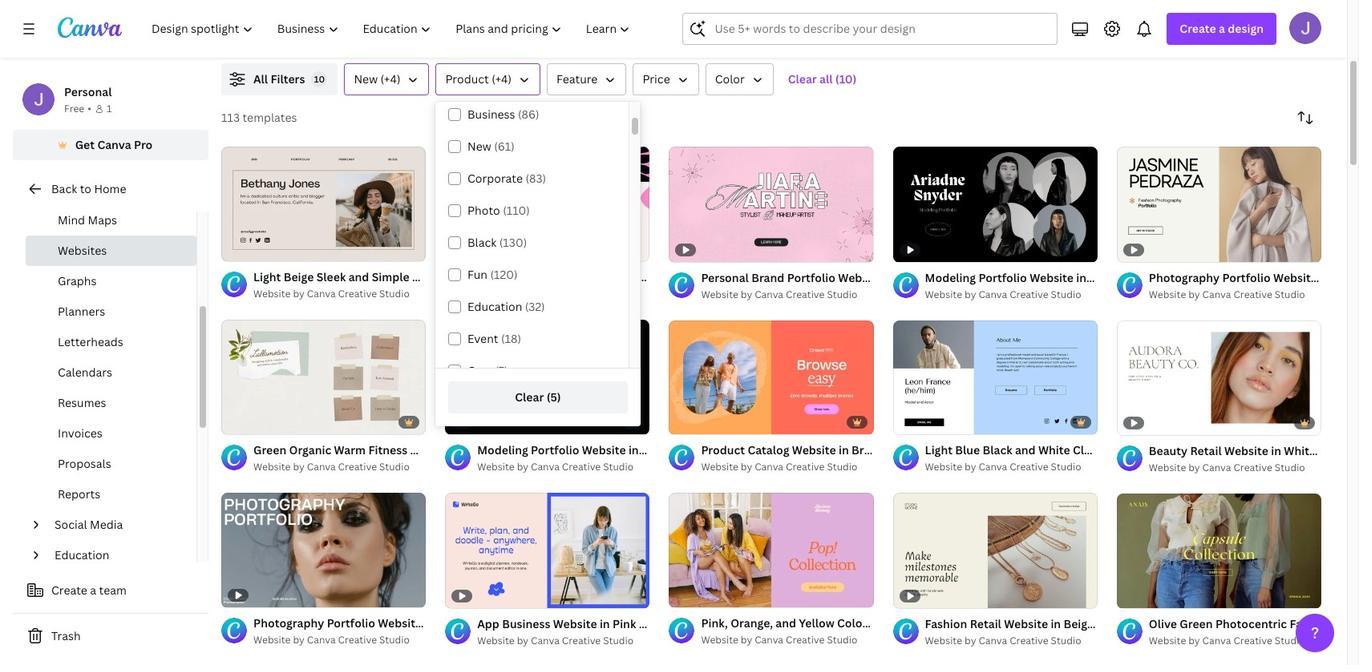 Task type: vqa. For each thing, say whether or not it's contained in the screenshot.
CANVA inside the button
yes



Task type: locate. For each thing, give the bounding box(es) containing it.
1 for product catalog website in bright red white chic photocentric frames style
[[680, 416, 685, 428]]

0 vertical spatial 6
[[698, 416, 704, 428]]

social media link
[[48, 510, 187, 540]]

light beige sleek and simple blogger personal website image
[[221, 146, 426, 262]]

to
[[80, 181, 91, 196]]

6
[[698, 416, 704, 428], [1146, 589, 1152, 601]]

0 horizontal spatial 1 of 6
[[680, 416, 704, 428]]

organic right the grey
[[1148, 617, 1191, 632]]

corporate (83)
[[467, 171, 546, 186]]

new (+4)
[[354, 71, 400, 87]]

education (32)
[[467, 299, 545, 314]]

create
[[1180, 21, 1216, 36], [51, 583, 87, 598]]

1 horizontal spatial 6
[[1146, 589, 1152, 601]]

0 vertical spatial warm
[[334, 442, 366, 458]]

beige inside fashion retail website in beige and grey organic warm style website by canva creative studio
[[1064, 617, 1094, 632]]

pink,
[[701, 616, 728, 631]]

0 vertical spatial beauty
[[1149, 444, 1188, 459]]

2 fashion from the left
[[1290, 617, 1332, 632]]

create left design in the right top of the page
[[1180, 21, 1216, 36]]

pink, orange, and yellow colorful blocks beauty retail website image
[[669, 493, 874, 608]]

beige inside light beige sleek and simple blogger personal website website by canva creative studio
[[284, 269, 314, 285]]

1 horizontal spatial clear
[[788, 71, 817, 87]]

olive green photocentric fashion e-com link
[[1149, 616, 1359, 633]]

warm left fitness
[[334, 442, 366, 458]]

in inside fashion retail website in beige and grey organic warm style website by canva creative studio
[[1051, 617, 1061, 632]]

clear for clear (5)
[[515, 390, 544, 405]]

creative inside green organic warm fitness bio-link website website by canva creative studio
[[338, 460, 377, 474]]

in inside the beauty retail website in white and gre website by canva creative studio
[[1271, 444, 1281, 459]]

creative inside "olive green photocentric fashion e-com website by canva creative studio"
[[1234, 634, 1272, 648]]

1 horizontal spatial organic
[[1148, 617, 1191, 632]]

1 of 6 for 'olive green photocentric fashion e-commerce website'
[[1128, 589, 1152, 601]]

retail for fashion
[[970, 617, 1001, 632]]

green
[[253, 442, 286, 458], [1180, 617, 1213, 632]]

by inside "olive green photocentric fashion e-com website by canva creative studio"
[[1189, 634, 1200, 648]]

education for education
[[55, 548, 109, 563]]

0 vertical spatial organic
[[289, 442, 331, 458]]

a inside dropdown button
[[1219, 21, 1225, 36]]

in left the grey
[[1051, 617, 1061, 632]]

1 vertical spatial beige
[[1064, 617, 1094, 632]]

1 vertical spatial education
[[55, 548, 109, 563]]

1 vertical spatial personal
[[457, 269, 504, 285]]

new inside new (+4) button
[[354, 71, 378, 87]]

new
[[354, 71, 378, 87], [467, 139, 491, 154]]

0 horizontal spatial beige
[[284, 269, 314, 285]]

1 vertical spatial create
[[51, 583, 87, 598]]

website templates image
[[979, 0, 1321, 44], [979, 0, 1321, 44]]

fashion right blocks
[[925, 617, 967, 632]]

0 horizontal spatial beauty
[[923, 616, 962, 631]]

retail inside fashion retail website in beige and grey organic warm style website by canva creative studio
[[970, 617, 1001, 632]]

6 for left 1 of 6 link
[[698, 416, 704, 428]]

gym (7)
[[467, 363, 508, 378]]

graphs link
[[26, 266, 196, 297]]

clear all (10) button
[[780, 63, 865, 95]]

1 horizontal spatial beauty
[[1149, 444, 1188, 459]]

1 horizontal spatial green
[[1180, 617, 1213, 632]]

canva inside the beauty retail website in white and gre website by canva creative studio
[[1202, 461, 1231, 475]]

0 vertical spatial personal
[[64, 84, 112, 99]]

trash link
[[13, 621, 208, 653]]

a left the team
[[90, 583, 96, 598]]

1 horizontal spatial in
[[1271, 444, 1281, 459]]

bio-
[[410, 442, 432, 458]]

beauty inside the beauty retail website in white and gre website by canva creative studio
[[1149, 444, 1188, 459]]

proposals
[[58, 456, 111, 471]]

a left design in the right top of the page
[[1219, 21, 1225, 36]]

blocks
[[885, 616, 921, 631]]

organic
[[289, 442, 331, 458], [1148, 617, 1191, 632]]

1 vertical spatial 1 of 6
[[1128, 589, 1152, 601]]

0 horizontal spatial education
[[55, 548, 109, 563]]

(+4) inside button
[[492, 71, 512, 87]]

canva
[[97, 137, 131, 152], [307, 287, 336, 301], [531, 287, 560, 301], [755, 288, 783, 301], [979, 288, 1007, 301], [1202, 288, 1231, 301], [307, 460, 336, 474], [531, 461, 560, 474], [755, 461, 783, 474], [979, 461, 1007, 474], [1202, 461, 1231, 475], [307, 634, 336, 647], [755, 634, 783, 647], [531, 634, 560, 648], [979, 634, 1007, 648], [1202, 634, 1231, 648]]

1 vertical spatial 6
[[1146, 589, 1152, 601]]

price
[[643, 71, 670, 87]]

of inside 1 of 5 link
[[687, 589, 696, 601]]

(+4) right product in the top of the page
[[492, 71, 512, 87]]

1 of 5
[[680, 589, 703, 601]]

beige
[[284, 269, 314, 285], [1064, 617, 1094, 632]]

1 horizontal spatial fashion
[[1290, 617, 1332, 632]]

0 horizontal spatial new
[[354, 71, 378, 87]]

by
[[293, 287, 305, 301], [517, 287, 528, 301], [741, 288, 752, 301], [965, 288, 976, 301], [1189, 288, 1200, 301], [293, 460, 305, 474], [517, 461, 528, 474], [741, 461, 752, 474], [965, 461, 976, 474], [1189, 461, 1200, 475], [293, 634, 305, 647], [741, 634, 752, 647], [517, 634, 528, 648], [965, 634, 976, 648], [1189, 634, 1200, 648]]

canva inside pink, orange, and yellow colorful blocks beauty retail website website by canva creative studio
[[755, 634, 783, 647]]

a inside button
[[90, 583, 96, 598]]

1 vertical spatial new
[[467, 139, 491, 154]]

(+4) inside button
[[381, 71, 400, 87]]

and left yellow
[[776, 616, 796, 631]]

1 fashion from the left
[[925, 617, 967, 632]]

(+4) for product (+4)
[[492, 71, 512, 87]]

0 horizontal spatial 6
[[698, 416, 704, 428]]

retail for beauty
[[1190, 444, 1222, 459]]

0 horizontal spatial clear
[[515, 390, 544, 405]]

0 vertical spatial clear
[[788, 71, 817, 87]]

in left white
[[1271, 444, 1281, 459]]

clear
[[788, 71, 817, 87], [515, 390, 544, 405]]

and left gre
[[1319, 444, 1339, 459]]

clear left the all on the top right
[[788, 71, 817, 87]]

1 horizontal spatial personal
[[457, 269, 504, 285]]

color
[[715, 71, 745, 87]]

retail inside pink, orange, and yellow colorful blocks beauty retail website website by canva creative studio
[[965, 616, 996, 631]]

fashion inside fashion retail website in beige and grey organic warm style website by canva creative studio
[[925, 617, 967, 632]]

and right sleek
[[349, 269, 369, 285]]

1 horizontal spatial create
[[1180, 21, 1216, 36]]

0 vertical spatial 1 of 6
[[680, 416, 704, 428]]

1 vertical spatial in
[[1051, 617, 1061, 632]]

fashion left e-
[[1290, 617, 1332, 632]]

light beige sleek and simple blogger personal website website by canva creative studio
[[253, 269, 551, 301]]

and left the grey
[[1097, 617, 1117, 632]]

studio
[[379, 287, 410, 301], [603, 287, 634, 301], [827, 288, 857, 301], [1051, 288, 1081, 301], [1275, 288, 1305, 301], [379, 460, 410, 474], [603, 461, 634, 474], [827, 461, 857, 474], [1051, 461, 1081, 474], [1275, 461, 1305, 475], [379, 634, 410, 647], [827, 634, 857, 647], [603, 634, 634, 648], [1051, 634, 1081, 648], [1275, 634, 1305, 648]]

1 vertical spatial a
[[90, 583, 96, 598]]

0 horizontal spatial 1 of 6 link
[[669, 320, 874, 435]]

top level navigation element
[[141, 13, 644, 45]]

create a team
[[51, 583, 127, 598]]

beige right the light
[[284, 269, 314, 285]]

green organic warm fitness bio-link website image
[[221, 320, 426, 435]]

get
[[75, 137, 95, 152]]

green inside "olive green photocentric fashion e-com website by canva creative studio"
[[1180, 617, 1213, 632]]

personal down black
[[457, 269, 504, 285]]

colorful
[[837, 616, 882, 631]]

1 vertical spatial organic
[[1148, 617, 1191, 632]]

organic down the green organic warm fitness bio-link website image
[[289, 442, 331, 458]]

1 horizontal spatial a
[[1219, 21, 1225, 36]]

new right 10
[[354, 71, 378, 87]]

education up event (18)
[[467, 299, 522, 314]]

113 templates
[[221, 110, 297, 125]]

orange,
[[731, 616, 773, 631]]

Search search field
[[715, 14, 1048, 44]]

e-
[[1335, 617, 1346, 632]]

warm left style
[[1193, 617, 1225, 632]]

(130)
[[499, 235, 527, 250]]

0 vertical spatial green
[[253, 442, 286, 458]]

1
[[107, 102, 112, 115], [680, 416, 685, 428], [680, 589, 685, 601], [1128, 589, 1133, 601]]

a for team
[[90, 583, 96, 598]]

website inside "olive green photocentric fashion e-com website by canva creative studio"
[[1149, 634, 1186, 648]]

by inside light beige sleek and simple blogger personal website website by canva creative studio
[[293, 287, 305, 301]]

beige left the grey
[[1064, 617, 1094, 632]]

canva inside green organic warm fitness bio-link website website by canva creative studio
[[307, 460, 336, 474]]

1 vertical spatial green
[[1180, 617, 1213, 632]]

0 horizontal spatial fashion
[[925, 617, 967, 632]]

0 horizontal spatial in
[[1051, 617, 1061, 632]]

website
[[507, 269, 551, 285], [253, 287, 291, 301], [477, 287, 515, 301], [701, 288, 738, 301], [925, 288, 962, 301], [1149, 288, 1186, 301], [458, 442, 502, 458], [1224, 444, 1268, 459], [253, 460, 291, 474], [477, 461, 515, 474], [701, 461, 738, 474], [925, 461, 962, 474], [1149, 461, 1186, 475], [999, 616, 1043, 631], [1004, 617, 1048, 632], [253, 634, 291, 647], [701, 634, 738, 647], [477, 634, 515, 648], [925, 634, 962, 648], [1149, 634, 1186, 648]]

1 vertical spatial warm
[[1193, 617, 1225, 632]]

letterheads
[[58, 334, 123, 350]]

0 horizontal spatial warm
[[334, 442, 366, 458]]

all
[[820, 71, 833, 87]]

beauty
[[1149, 444, 1188, 459], [923, 616, 962, 631]]

0 vertical spatial beige
[[284, 269, 314, 285]]

create inside button
[[51, 583, 87, 598]]

new left (61)
[[467, 139, 491, 154]]

0 horizontal spatial create
[[51, 583, 87, 598]]

create a design button
[[1167, 13, 1277, 45]]

1 horizontal spatial warm
[[1193, 617, 1225, 632]]

0 horizontal spatial a
[[90, 583, 96, 598]]

(+4) down the top level navigation element
[[381, 71, 400, 87]]

fun (120)
[[467, 267, 518, 282]]

(120)
[[490, 267, 518, 282]]

warm
[[334, 442, 366, 458], [1193, 617, 1225, 632]]

light beige sleek and simple blogger personal website link
[[253, 269, 551, 286]]

(61)
[[494, 139, 515, 154]]

personal up •
[[64, 84, 112, 99]]

and inside the beauty retail website in white and gre website by canva creative studio
[[1319, 444, 1339, 459]]

1 horizontal spatial (+4)
[[492, 71, 512, 87]]

2 (+4) from the left
[[492, 71, 512, 87]]

0 horizontal spatial organic
[[289, 442, 331, 458]]

create inside dropdown button
[[1180, 21, 1216, 36]]

1 horizontal spatial 1 of 6
[[1128, 589, 1152, 601]]

olive green photocentric fashion e-com website by canva creative studio
[[1149, 617, 1359, 648]]

113
[[221, 110, 240, 125]]

0 vertical spatial a
[[1219, 21, 1225, 36]]

create left the team
[[51, 583, 87, 598]]

resumes link
[[26, 388, 196, 419]]

1 horizontal spatial beige
[[1064, 617, 1094, 632]]

0 horizontal spatial green
[[253, 442, 286, 458]]

studio inside green organic warm fitness bio-link website website by canva creative studio
[[379, 460, 410, 474]]

clear left (5)
[[515, 390, 544, 405]]

0 vertical spatial create
[[1180, 21, 1216, 36]]

0 vertical spatial 1 of 6 link
[[669, 320, 874, 435]]

0 horizontal spatial (+4)
[[381, 71, 400, 87]]

None search field
[[683, 13, 1058, 45]]

0 vertical spatial in
[[1271, 444, 1281, 459]]

1 horizontal spatial education
[[467, 299, 522, 314]]

new for new (+4)
[[354, 71, 378, 87]]

and inside pink, orange, and yellow colorful blocks beauty retail website website by canva creative studio
[[776, 616, 796, 631]]

product
[[445, 71, 489, 87]]

invoices
[[58, 426, 102, 441]]

1 (+4) from the left
[[381, 71, 400, 87]]

1 of 6
[[680, 416, 704, 428], [1128, 589, 1152, 601]]

new (+4) button
[[344, 63, 429, 95]]

clear for clear all (10)
[[788, 71, 817, 87]]

white
[[1284, 444, 1316, 459]]

1 vertical spatial clear
[[515, 390, 544, 405]]

1 horizontal spatial 1 of 6 link
[[1117, 494, 1321, 609]]

social
[[55, 517, 87, 532]]

by inside green organic warm fitness bio-link website website by canva creative studio
[[293, 460, 305, 474]]

photocentric
[[1216, 617, 1287, 632]]

creative inside pink, orange, and yellow colorful blocks beauty retail website website by canva creative studio
[[786, 634, 825, 647]]

proposals link
[[26, 449, 196, 480]]

1 horizontal spatial new
[[467, 139, 491, 154]]

education down social media at the bottom left of page
[[55, 548, 109, 563]]

retail inside the beauty retail website in white and gre website by canva creative studio
[[1190, 444, 1222, 459]]

maps
[[88, 212, 117, 228]]

Sort by button
[[1289, 102, 1321, 134]]

calendars link
[[26, 358, 196, 388]]

1 vertical spatial beauty
[[923, 616, 962, 631]]

(+4)
[[381, 71, 400, 87], [492, 71, 512, 87]]

canva inside fashion retail website in beige and grey organic warm style website by canva creative studio
[[979, 634, 1007, 648]]

0 vertical spatial new
[[354, 71, 378, 87]]

simple
[[372, 269, 409, 285]]

back
[[51, 181, 77, 196]]

0 vertical spatial education
[[467, 299, 522, 314]]

light
[[253, 269, 281, 285]]



Task type: describe. For each thing, give the bounding box(es) containing it.
home
[[94, 181, 126, 196]]

mind
[[58, 212, 85, 228]]

back to home
[[51, 181, 126, 196]]

pink, orange, and yellow colorful blocks beauty retail website website by canva creative studio
[[701, 616, 1043, 647]]

studio inside light beige sleek and simple blogger personal website website by canva creative studio
[[379, 287, 410, 301]]

6 for 1 of 6 link to the bottom
[[1146, 589, 1152, 601]]

free
[[64, 102, 84, 115]]

trash
[[51, 629, 81, 644]]

graphs
[[58, 273, 97, 289]]

blogger
[[412, 269, 454, 285]]

(86)
[[518, 107, 539, 122]]

10 filter options selected element
[[311, 71, 328, 87]]

1 for 'olive green photocentric fashion e-commerce website'
[[1128, 589, 1133, 601]]

1 vertical spatial 1 of 6 link
[[1117, 494, 1321, 609]]

beauty retail website in white and gre link
[[1149, 443, 1359, 460]]

black (130)
[[467, 235, 527, 250]]

fashion retail website in beige and grey organic warm style link
[[925, 616, 1256, 633]]

gym
[[467, 363, 492, 378]]

business (86)
[[467, 107, 539, 122]]

in for white
[[1271, 444, 1281, 459]]

by inside the beauty retail website in white and gre website by canva creative studio
[[1189, 461, 1200, 475]]

clear (5) button
[[448, 382, 628, 414]]

create a design
[[1180, 21, 1264, 36]]

1 of 5 link
[[669, 493, 874, 608]]

product catalog website in bright red white chic photocentric frames style image
[[669, 320, 874, 435]]

reports link
[[26, 480, 196, 510]]

yellow
[[799, 616, 834, 631]]

organic inside fashion retail website in beige and grey organic warm style website by canva creative studio
[[1148, 617, 1191, 632]]

(7)
[[495, 363, 508, 378]]

creative inside the beauty retail website in white and gre website by canva creative studio
[[1234, 461, 1272, 475]]

black
[[467, 235, 497, 250]]

mind maps
[[58, 212, 117, 228]]

education for education (32)
[[467, 299, 522, 314]]

canva inside light beige sleek and simple blogger personal website website by canva creative studio
[[307, 287, 336, 301]]

education link
[[48, 540, 187, 571]]

olive
[[1149, 617, 1177, 632]]

all
[[253, 71, 268, 87]]

0 horizontal spatial personal
[[64, 84, 112, 99]]

event
[[467, 331, 498, 346]]

a for design
[[1219, 21, 1225, 36]]

sleek
[[317, 269, 346, 285]]

(5)
[[547, 390, 561, 405]]

filters
[[271, 71, 305, 87]]

and inside fashion retail website in beige and grey organic warm style website by canva creative studio
[[1097, 617, 1117, 632]]

1 for pink, orange, and yellow colorful blocks beauty retail website image
[[680, 589, 685, 601]]

studio inside fashion retail website in beige and grey organic warm style website by canva creative studio
[[1051, 634, 1081, 648]]

photo
[[467, 203, 500, 218]]

color button
[[705, 63, 774, 95]]

green organic warm fitness bio-link website website by canva creative studio
[[253, 442, 502, 474]]

free •
[[64, 102, 91, 115]]

green organic warm fitness bio-link website link
[[253, 442, 502, 459]]

pink, orange, and yellow colorful blocks beauty retail website link
[[701, 615, 1043, 633]]

letterheads link
[[26, 327, 196, 358]]

style
[[1228, 617, 1256, 632]]

reports
[[58, 487, 100, 502]]

canva inside button
[[97, 137, 131, 152]]

beauty retail website in white and gre website by canva creative studio
[[1149, 444, 1359, 475]]

team
[[99, 583, 127, 598]]

canva inside "olive green photocentric fashion e-com website by canva creative studio"
[[1202, 634, 1231, 648]]

grey
[[1120, 617, 1146, 632]]

fashion retail website in beige and grey organic warm style website by canva creative studio
[[925, 617, 1256, 648]]

create for create a design
[[1180, 21, 1216, 36]]

10
[[314, 73, 325, 85]]

media
[[90, 517, 123, 532]]

link
[[432, 442, 455, 458]]

warm inside fashion retail website in beige and grey organic warm style website by canva creative studio
[[1193, 617, 1225, 632]]

create for create a team
[[51, 583, 87, 598]]

personal inside light beige sleek and simple blogger personal website website by canva creative studio
[[457, 269, 504, 285]]

fashion inside "olive green photocentric fashion e-com website by canva creative studio"
[[1290, 617, 1332, 632]]

new (61)
[[467, 139, 515, 154]]

resumes
[[58, 395, 106, 411]]

photo (110)
[[467, 203, 530, 218]]

pro
[[134, 137, 153, 152]]

clear (5)
[[515, 390, 561, 405]]

(+4) for new (+4)
[[381, 71, 400, 87]]

planners link
[[26, 297, 196, 327]]

light blue black and white clean minimal model & actor resume website image
[[893, 320, 1098, 435]]

com
[[1346, 617, 1359, 632]]

studio inside pink, orange, and yellow colorful blocks beauty retail website website by canva creative studio
[[827, 634, 857, 647]]

new for new (61)
[[467, 139, 491, 154]]

personal brand portfolio website in fuchsia black cream anti-design style image
[[445, 146, 650, 262]]

(32)
[[525, 299, 545, 314]]

olive green photocentric fashion e-commerce website image
[[1117, 494, 1321, 609]]

warm inside green organic warm fitness bio-link website website by canva creative studio
[[334, 442, 366, 458]]

(10)
[[835, 71, 857, 87]]

and inside light beige sleek and simple blogger personal website website by canva creative studio
[[349, 269, 369, 285]]

mind maps link
[[26, 205, 196, 236]]

planners
[[58, 304, 105, 319]]

(110)
[[503, 203, 530, 218]]

of for olive green photocentric fashion e-com
[[1135, 589, 1144, 601]]

5
[[698, 589, 703, 601]]

clear all (10)
[[788, 71, 857, 87]]

corporate
[[467, 171, 523, 186]]

studio inside the beauty retail website in white and gre website by canva creative studio
[[1275, 461, 1305, 475]]

social media
[[55, 517, 123, 532]]

of for pink, orange, and yellow colorful blocks beauty retail website
[[687, 589, 696, 601]]

calendars
[[58, 365, 112, 380]]

product (+4)
[[445, 71, 512, 87]]

beauty inside pink, orange, and yellow colorful blocks beauty retail website website by canva creative studio
[[923, 616, 962, 631]]

organic inside green organic warm fitness bio-link website website by canva creative studio
[[289, 442, 331, 458]]

by inside pink, orange, and yellow colorful blocks beauty retail website website by canva creative studio
[[741, 634, 752, 647]]

websites
[[58, 243, 107, 258]]

in for beige
[[1051, 617, 1061, 632]]

back to home link
[[13, 173, 208, 205]]

feature
[[556, 71, 598, 87]]

fitness
[[368, 442, 407, 458]]

event (18)
[[467, 331, 521, 346]]

jacob simon image
[[1289, 12, 1321, 44]]

get canva pro button
[[13, 130, 208, 160]]

(18)
[[501, 331, 521, 346]]

creative inside fashion retail website in beige and grey organic warm style website by canva creative studio
[[1010, 634, 1049, 648]]

creative inside light beige sleek and simple blogger personal website website by canva creative studio
[[338, 287, 377, 301]]

green inside green organic warm fitness bio-link website website by canva creative studio
[[253, 442, 286, 458]]

studio inside "olive green photocentric fashion e-com website by canva creative studio"
[[1275, 634, 1305, 648]]

product (+4) button
[[436, 63, 540, 95]]

by inside fashion retail website in beige and grey organic warm style website by canva creative studio
[[965, 634, 976, 648]]

price button
[[633, 63, 699, 95]]

gre
[[1342, 444, 1359, 459]]

1 of 6 for product catalog website in bright red white chic photocentric frames style
[[680, 416, 704, 428]]

business
[[467, 107, 515, 122]]



